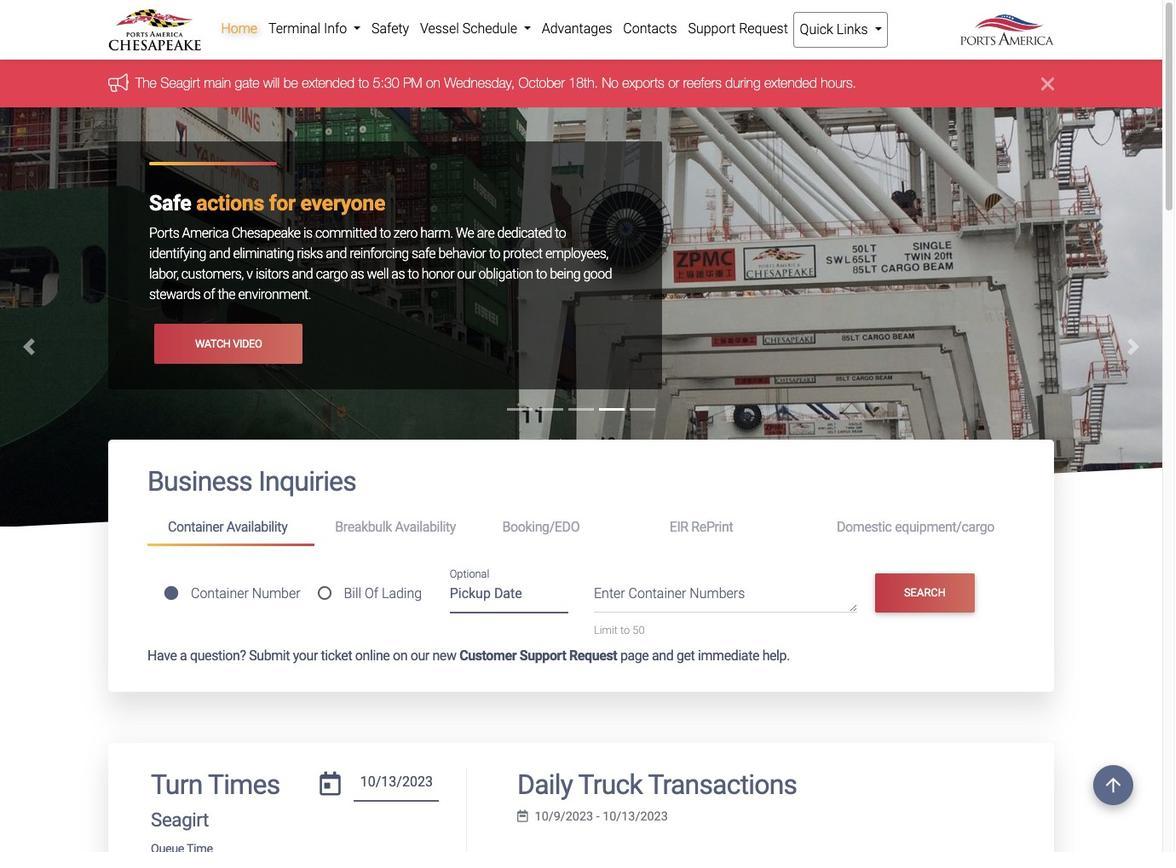 Task type: describe. For each thing, give the bounding box(es) containing it.
truck
[[579, 769, 643, 801]]

optional
[[450, 568, 490, 581]]

limit
[[594, 624, 618, 637]]

limit to 50
[[594, 624, 645, 637]]

enter container numbers
[[594, 586, 745, 602]]

close image
[[1042, 74, 1055, 94]]

50
[[633, 624, 645, 637]]

stewards
[[149, 287, 201, 303]]

risks
[[297, 246, 323, 262]]

advantages
[[542, 20, 613, 37]]

availability for breakbulk availability
[[395, 519, 456, 536]]

bill of lading
[[344, 586, 422, 602]]

numbers
[[690, 586, 745, 602]]

cargo
[[316, 266, 348, 283]]

hours.
[[821, 75, 857, 91]]

vessel
[[420, 20, 459, 37]]

honor
[[422, 266, 455, 283]]

our inside ports america chesapeake is committed to zero harm. we are dedicated to identifying and                         eliminating risks and reinforcing safe behavior to protect employees, labor, customers, v                         isitors and cargo as well as to honor our obligation to being good stewards of the environment.
[[457, 266, 476, 283]]

or
[[669, 75, 680, 91]]

quick links
[[800, 21, 872, 38]]

safe
[[149, 191, 191, 216]]

good
[[584, 266, 612, 283]]

protect
[[503, 246, 543, 262]]

the seagirt main gate will be extended to 5:30 pm on wednesday, october 18th.  no exports or reefers during extended hours. alert
[[0, 60, 1163, 108]]

business inquiries
[[147, 466, 356, 498]]

terminal info link
[[263, 12, 366, 46]]

of
[[204, 287, 215, 303]]

info
[[324, 20, 347, 37]]

watch video
[[195, 337, 262, 350]]

and inside main content
[[652, 648, 674, 664]]

breakbulk
[[335, 519, 392, 536]]

everyone
[[301, 191, 385, 216]]

container up 50
[[629, 586, 687, 602]]

v
[[247, 266, 253, 283]]

turn times
[[151, 769, 280, 801]]

go to top image
[[1094, 766, 1134, 806]]

to down are
[[489, 246, 500, 262]]

10/13/2023
[[603, 810, 668, 824]]

and up customers,
[[209, 246, 230, 262]]

be
[[284, 75, 298, 91]]

dedicated
[[498, 225, 552, 242]]

1 horizontal spatial support
[[688, 20, 736, 37]]

0 horizontal spatial request
[[570, 648, 618, 664]]

calendar day image
[[320, 772, 341, 796]]

the
[[136, 75, 157, 91]]

the seagirt main gate will be extended to 5:30 pm on wednesday, october 18th.  no exports or reefers during extended hours. link
[[136, 75, 857, 91]]

october
[[519, 75, 565, 91]]

1 vertical spatial on
[[393, 648, 408, 664]]

have a question? submit your ticket online on our new customer support request page and get immediate help.
[[147, 648, 790, 664]]

5:30
[[373, 75, 400, 91]]

and up "cargo"
[[326, 246, 347, 262]]

10/9/2023
[[535, 810, 593, 824]]

advantages link
[[537, 12, 618, 46]]

reprint
[[692, 519, 734, 536]]

18th.
[[569, 75, 599, 91]]

10/9/2023 - 10/13/2023
[[535, 810, 668, 824]]

seagirt inside alert
[[161, 75, 200, 91]]

during
[[726, 75, 761, 91]]

schedule
[[463, 20, 517, 37]]

eir reprint
[[670, 519, 734, 536]]

breakbulk availability
[[335, 519, 456, 536]]

business
[[147, 466, 252, 498]]

customers,
[[181, 266, 244, 283]]

breakbulk availability link
[[315, 512, 482, 544]]

domestic
[[837, 519, 892, 536]]

exports
[[623, 75, 665, 91]]

actions
[[196, 191, 264, 216]]

get
[[677, 648, 695, 664]]

quick links link
[[794, 12, 888, 48]]

contacts link
[[618, 12, 683, 46]]

safety
[[372, 20, 409, 37]]

gate
[[235, 75, 260, 91]]

video
[[233, 337, 262, 350]]

to up employees,
[[555, 225, 566, 242]]

harm.
[[421, 225, 453, 242]]

will
[[263, 75, 280, 91]]

and down risks on the left top
[[292, 266, 313, 283]]

turn
[[151, 769, 203, 801]]

wednesday,
[[444, 75, 515, 91]]

online
[[355, 648, 390, 664]]

customer
[[460, 648, 517, 664]]

well
[[367, 266, 389, 283]]

safe
[[412, 246, 436, 262]]

ticket
[[321, 648, 352, 664]]

to inside main content
[[621, 624, 630, 637]]

chesapeake
[[232, 225, 301, 242]]

container for container number
[[191, 586, 249, 602]]

are
[[477, 225, 495, 242]]

no
[[602, 75, 619, 91]]

reinforcing
[[350, 246, 409, 262]]



Task type: locate. For each thing, give the bounding box(es) containing it.
we
[[456, 225, 474, 242]]

help.
[[763, 648, 790, 664]]

ports
[[149, 225, 179, 242]]

1 extended from the left
[[302, 75, 355, 91]]

extended right during
[[765, 75, 817, 91]]

submit
[[249, 648, 290, 664]]

0 vertical spatial on
[[426, 75, 441, 91]]

request left 'quick'
[[739, 20, 788, 37]]

0 vertical spatial support
[[688, 20, 736, 37]]

1 vertical spatial our
[[411, 648, 430, 664]]

is
[[303, 225, 313, 242]]

support request
[[688, 20, 788, 37]]

main
[[204, 75, 231, 91]]

1 vertical spatial support
[[520, 648, 566, 664]]

times
[[208, 769, 280, 801]]

2 extended from the left
[[765, 75, 817, 91]]

search
[[904, 587, 946, 599]]

to inside alert
[[359, 75, 369, 91]]

inquiries
[[258, 466, 356, 498]]

1 availability from the left
[[227, 519, 288, 536]]

request down limit
[[570, 648, 618, 664]]

1 vertical spatial request
[[570, 648, 618, 664]]

extended right be
[[302, 75, 355, 91]]

1 horizontal spatial as
[[392, 266, 405, 283]]

question?
[[190, 648, 246, 664]]

and left get
[[652, 648, 674, 664]]

-
[[596, 810, 600, 824]]

0 horizontal spatial support
[[520, 648, 566, 664]]

to left being
[[536, 266, 547, 283]]

watch
[[195, 337, 231, 350]]

immediate
[[698, 648, 760, 664]]

as right well on the left
[[392, 266, 405, 283]]

0 horizontal spatial on
[[393, 648, 408, 664]]

eir reprint link
[[649, 512, 817, 544]]

safety image
[[0, 108, 1163, 610]]

terminal
[[268, 20, 321, 37]]

watch video link
[[154, 324, 303, 364]]

on
[[426, 75, 441, 91], [393, 648, 408, 664]]

terminal info
[[268, 20, 351, 37]]

domestic equipment/cargo link
[[817, 512, 1015, 544]]

bullhorn image
[[108, 73, 136, 92]]

Optional text field
[[450, 580, 569, 614]]

1 horizontal spatial availability
[[395, 519, 456, 536]]

ports america chesapeake is committed to zero harm. we are dedicated to identifying and                         eliminating risks and reinforcing safe behavior to protect employees, labor, customers, v                         isitors and cargo as well as to honor our obligation to being good stewards of the environment.
[[149, 225, 612, 303]]

availability down business inquiries
[[227, 519, 288, 536]]

support right customer
[[520, 648, 566, 664]]

container availability
[[168, 519, 288, 536]]

home
[[221, 20, 258, 37]]

seagirt right the
[[161, 75, 200, 91]]

on right online
[[393, 648, 408, 664]]

search button
[[875, 573, 976, 613]]

identifying
[[149, 246, 206, 262]]

None text field
[[354, 769, 439, 802]]

as left well on the left
[[351, 266, 364, 283]]

0 horizontal spatial as
[[351, 266, 364, 283]]

request
[[739, 20, 788, 37], [570, 648, 618, 664]]

on inside alert
[[426, 75, 441, 91]]

0 horizontal spatial our
[[411, 648, 430, 664]]

to down safe
[[408, 266, 419, 283]]

america
[[182, 225, 229, 242]]

availability right breakbulk
[[395, 519, 456, 536]]

availability inside 'link'
[[395, 519, 456, 536]]

daily
[[518, 769, 573, 801]]

to left '5:30'
[[359, 75, 369, 91]]

safe actions for everyone
[[149, 191, 385, 216]]

transactions
[[648, 769, 797, 801]]

eliminating
[[233, 246, 294, 262]]

number
[[252, 586, 301, 602]]

vessel schedule link
[[415, 12, 537, 46]]

booking/edo
[[503, 519, 580, 536]]

2 availability from the left
[[395, 519, 456, 536]]

0 horizontal spatial availability
[[227, 519, 288, 536]]

isitors
[[256, 266, 289, 283]]

zero
[[394, 225, 418, 242]]

committed
[[315, 225, 377, 242]]

lading
[[382, 586, 422, 602]]

our left new at the bottom left
[[411, 648, 430, 664]]

seagirt
[[161, 75, 200, 91], [151, 809, 209, 831]]

availability for container availability
[[227, 519, 288, 536]]

a
[[180, 648, 187, 664]]

main content
[[95, 440, 1067, 853]]

vessel schedule
[[420, 20, 521, 37]]

on right 'pm'
[[426, 75, 441, 91]]

have
[[147, 648, 177, 664]]

1 horizontal spatial on
[[426, 75, 441, 91]]

container number
[[191, 586, 301, 602]]

to left 50
[[621, 624, 630, 637]]

container left number
[[191, 586, 249, 602]]

availability
[[227, 519, 288, 536], [395, 519, 456, 536]]

employees,
[[546, 246, 609, 262]]

labor,
[[149, 266, 179, 283]]

seagirt down turn
[[151, 809, 209, 831]]

main content containing business inquiries
[[95, 440, 1067, 853]]

our down behavior
[[457, 266, 476, 283]]

1 horizontal spatial extended
[[765, 75, 817, 91]]

for
[[269, 191, 296, 216]]

support request link
[[683, 12, 794, 46]]

1 horizontal spatial our
[[457, 266, 476, 283]]

0 vertical spatial seagirt
[[161, 75, 200, 91]]

to left zero
[[380, 225, 391, 242]]

extended
[[302, 75, 355, 91], [765, 75, 817, 91]]

2 as from the left
[[392, 266, 405, 283]]

quick
[[800, 21, 834, 38]]

support inside main content
[[520, 648, 566, 664]]

container down business on the bottom left
[[168, 519, 224, 536]]

1 as from the left
[[351, 266, 364, 283]]

1 horizontal spatial request
[[739, 20, 788, 37]]

as
[[351, 266, 364, 283], [392, 266, 405, 283]]

obligation
[[479, 266, 533, 283]]

calendar week image
[[518, 811, 528, 823]]

new
[[433, 648, 457, 664]]

Enter Container Numbers text field
[[594, 584, 857, 613]]

your
[[293, 648, 318, 664]]

container for container availability
[[168, 519, 224, 536]]

booking/edo link
[[482, 512, 649, 544]]

bill
[[344, 586, 362, 602]]

contacts
[[623, 20, 677, 37]]

pm
[[403, 75, 422, 91]]

none text field inside main content
[[354, 769, 439, 802]]

our
[[457, 266, 476, 283], [411, 648, 430, 664]]

0 horizontal spatial extended
[[302, 75, 355, 91]]

1 vertical spatial seagirt
[[151, 809, 209, 831]]

container availability link
[[147, 512, 315, 546]]

of
[[365, 586, 379, 602]]

environment.
[[238, 287, 311, 303]]

0 vertical spatial request
[[739, 20, 788, 37]]

support up reefers
[[688, 20, 736, 37]]

0 vertical spatial our
[[457, 266, 476, 283]]



Task type: vqa. For each thing, say whether or not it's contained in the screenshot.
PROTECT
yes



